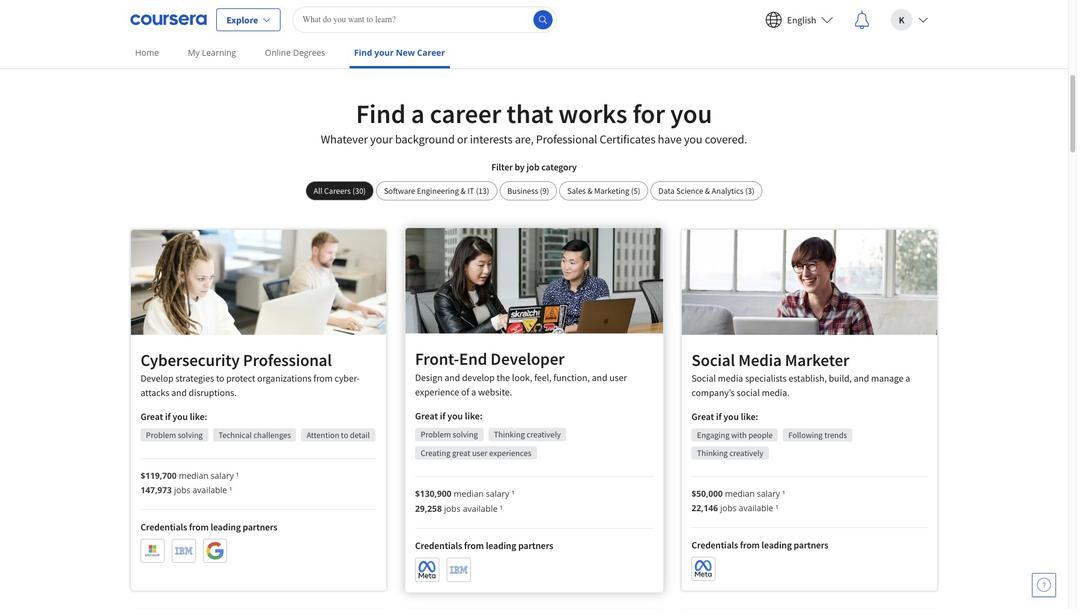 Task type: locate. For each thing, give the bounding box(es) containing it.
1 vertical spatial creatively
[[730, 448, 764, 459]]

entry- up fields¹
[[258, 0, 283, 5]]

jobs right 147,973
[[174, 485, 190, 496]]

0 vertical spatial level
[[283, 0, 302, 5]]

jobs right 22,146
[[720, 503, 737, 514]]

and right function,
[[592, 371, 607, 384]]

like: down disruptions.
[[190, 411, 207, 423]]

¹
[[236, 470, 239, 482], [229, 485, 232, 496], [782, 488, 785, 500], [511, 489, 514, 500], [776, 503, 779, 514], [500, 503, 503, 515]]

(13)
[[476, 186, 489, 196]]

problem up $119,700
[[146, 430, 176, 441]]

0 vertical spatial a
[[411, 97, 425, 130]]

cybersecurity analyst image
[[131, 230, 386, 335]]

problem up creating
[[420, 430, 451, 441]]

thinking up experiences
[[494, 430, 525, 441]]

0 vertical spatial to
[[216, 373, 224, 385]]

social up media
[[692, 349, 735, 371]]

0 horizontal spatial available
[[193, 485, 227, 496]]

you for cybersecurity professional
[[173, 411, 188, 423]]

website.
[[478, 386, 512, 398]]

you down strategies
[[173, 411, 188, 423]]

learners
[[597, 0, 630, 11]]

like: up with
[[741, 411, 758, 423]]

2 horizontal spatial &
[[705, 186, 710, 196]]

media.
[[762, 387, 790, 399]]

0 vertical spatial social
[[692, 349, 735, 371]]

thinking creatively up experiences
[[494, 430, 561, 441]]

certificate
[[231, 8, 272, 20]]

find
[[354, 47, 372, 58], [356, 97, 406, 130]]

creating
[[420, 448, 450, 459]]

k button
[[881, 0, 938, 39]]

& left it
[[461, 186, 466, 196]]

salary for developer
[[486, 489, 509, 500]]

and down strategies
[[171, 387, 187, 399]]

engineering
[[417, 186, 459, 196]]

feel,
[[534, 371, 551, 384]]

jobs for developer
[[444, 503, 460, 515]]

0 horizontal spatial problem solving
[[146, 430, 203, 441]]

0 vertical spatial find
[[354, 47, 372, 58]]

professional inside "job openings across entry-level professional certificate fields¹"
[[304, 0, 353, 5]]

available right 147,973
[[193, 485, 227, 496]]

great
[[415, 410, 438, 422], [692, 411, 714, 423], [141, 411, 163, 423]]

2 horizontal spatial leading
[[762, 539, 792, 551]]

from down $119,700 median salary ¹ 147,973 jobs available ¹
[[189, 522, 209, 534]]

find up the 'whatever'
[[356, 97, 406, 130]]

median inside $119,700 median salary ¹ 147,973 jobs available ¹
[[179, 470, 208, 482]]

media
[[718, 372, 743, 384]]

0 horizontal spatial a
[[411, 97, 425, 130]]

to left detail on the bottom left of the page
[[341, 430, 348, 441]]

attention
[[307, 430, 339, 441]]

1 social from the top
[[692, 349, 735, 371]]

if up engaging
[[716, 411, 722, 423]]

& right sales
[[588, 186, 593, 196]]

have
[[658, 132, 682, 147]]

1 horizontal spatial problem
[[420, 430, 451, 441]]

2 horizontal spatial credentials from leading partners
[[692, 539, 829, 551]]

user
[[609, 371, 627, 384], [472, 448, 487, 459]]

great if you like: for cybersecurity
[[141, 411, 207, 423]]

credentials for front-
[[415, 540, 462, 552]]

you right have
[[684, 132, 703, 147]]

What do you want to learn? text field
[[292, 6, 557, 33]]

that
[[507, 97, 553, 130]]

problem solving up $119,700
[[146, 430, 203, 441]]

&
[[461, 186, 466, 196], [588, 186, 593, 196], [705, 186, 710, 196]]

engaging with people
[[697, 430, 773, 441]]

2 horizontal spatial partners
[[794, 539, 829, 551]]

protect
[[226, 373, 255, 385]]

2 horizontal spatial a
[[906, 372, 910, 384]]

and right build,
[[854, 372, 869, 384]]

a inside find a career that works for you whatever your background or interests are, professional certificates have you covered.
[[411, 97, 425, 130]]

credentials from leading partners
[[141, 522, 277, 534], [692, 539, 829, 551], [415, 540, 553, 552]]

2 horizontal spatial median
[[725, 488, 755, 500]]

0 horizontal spatial credentials from leading partners
[[141, 522, 277, 534]]

professional up category
[[536, 132, 597, 147]]

2 social from the top
[[692, 372, 716, 384]]

2 horizontal spatial available
[[739, 503, 773, 514]]

social up company's
[[692, 372, 716, 384]]

jobs
[[174, 485, 190, 496], [720, 503, 737, 514], [444, 503, 460, 515]]

median right $119,700
[[179, 470, 208, 482]]

find inside find a career that works for you whatever your background or interests are, professional certificates have you covered.
[[356, 97, 406, 130]]

2 horizontal spatial if
[[716, 411, 722, 423]]

salary
[[211, 470, 234, 482], [757, 488, 780, 500], [486, 489, 509, 500]]

great if you like: down experience
[[415, 410, 482, 422]]

learning
[[202, 47, 236, 58]]

leading for marketer
[[762, 539, 792, 551]]

salary inside $130,900 median salary ¹ 29,258 jobs available ¹
[[486, 489, 509, 500]]

all
[[314, 186, 323, 196]]

median inside $130,900 median salary ¹ 29,258 jobs available ¹
[[454, 489, 484, 500]]

1 vertical spatial by
[[515, 161, 525, 173]]

problem
[[420, 430, 451, 441], [146, 430, 176, 441]]

company's
[[692, 387, 735, 399]]

0 horizontal spatial leading
[[211, 522, 241, 534]]

a right of
[[471, 386, 476, 398]]

available for developer
[[463, 503, 498, 515]]

1 & from the left
[[461, 186, 466, 196]]

credentials for social
[[692, 539, 738, 551]]

thinking creatively down engaging with people
[[697, 448, 764, 459]]

experience
[[415, 386, 459, 398]]

0 horizontal spatial &
[[461, 186, 466, 196]]

leading for developer
[[486, 540, 516, 552]]

and inside the social media marketer social media specialists establish, build, and manage a company's social media.
[[854, 372, 869, 384]]

level down given
[[516, 13, 535, 25]]

1 horizontal spatial problem solving
[[420, 430, 478, 441]]

home link
[[130, 39, 164, 66]]

salary down experiences
[[486, 489, 509, 500]]

0 horizontal spatial median
[[179, 470, 208, 482]]

1 horizontal spatial available
[[463, 503, 498, 515]]

1 horizontal spatial job
[[527, 161, 540, 173]]

like: for developer
[[465, 410, 482, 422]]

thinking creatively
[[494, 430, 561, 441], [697, 448, 764, 459]]

solving for develop
[[178, 430, 203, 441]]

professional down 200,000+ on the top
[[537, 13, 587, 25]]

partners for media
[[794, 539, 829, 551]]

None search field
[[292, 6, 557, 33]]

solving
[[453, 430, 478, 441], [178, 430, 203, 441]]

0 vertical spatial by
[[521, 0, 531, 11]]

user inside front-end developer design and develop the look, feel, function, and user experience of a website.
[[609, 371, 627, 384]]

3 & from the left
[[705, 186, 710, 196]]

salary down technical
[[211, 470, 234, 482]]

by right filter
[[515, 161, 525, 173]]

& right science at the right
[[705, 186, 710, 196]]

2 horizontal spatial credentials
[[692, 539, 738, 551]]

a
[[411, 97, 425, 130], [906, 372, 910, 384], [471, 386, 476, 398]]

option group
[[306, 181, 762, 201]]

your left new
[[374, 47, 394, 58]]

0 horizontal spatial user
[[472, 448, 487, 459]]

you down of
[[447, 410, 463, 422]]

1 vertical spatial user
[[472, 448, 487, 459]]

from left cyber-
[[313, 373, 333, 385]]

level up fields¹
[[283, 0, 302, 5]]

job openings across entry-level professional certificate fields¹
[[177, 0, 353, 20]]

1 horizontal spatial great if you like:
[[415, 410, 482, 422]]

solving up great
[[453, 430, 478, 441]]

thinking down engaging
[[697, 448, 728, 459]]

problem solving up great
[[420, 430, 478, 441]]

1 horizontal spatial user
[[609, 371, 627, 384]]

great down the attacks
[[141, 411, 163, 423]]

1 horizontal spatial a
[[471, 386, 476, 398]]

leading down $50,000 median salary ¹ 22,146 jobs available ¹
[[762, 539, 792, 551]]

a up background on the left top of the page
[[411, 97, 425, 130]]

credentials down the 29,258 on the left bottom of the page
[[415, 540, 462, 552]]

credentials down 22,146
[[692, 539, 738, 551]]

2 horizontal spatial salary
[[757, 488, 780, 500]]

2 horizontal spatial great if you like:
[[692, 411, 758, 423]]

1 horizontal spatial median
[[454, 489, 484, 500]]

specialists
[[745, 372, 787, 384]]

to
[[216, 373, 224, 385], [341, 430, 348, 441]]

1 horizontal spatial jobs
[[444, 503, 460, 515]]

jobs inside $130,900 median salary ¹ 29,258 jobs available ¹
[[444, 503, 460, 515]]

1 horizontal spatial entry-
[[492, 13, 516, 25]]

0 horizontal spatial problem
[[146, 430, 176, 441]]

0 horizontal spatial if
[[165, 411, 171, 423]]

salary inside $50,000 median salary ¹ 22,146 jobs available ¹
[[757, 488, 780, 500]]

available for develop
[[193, 485, 227, 496]]

entry- down given
[[492, 13, 516, 25]]

available inside $119,700 median salary ¹ 147,973 jobs available ¹
[[193, 485, 227, 496]]

find inside find your new career link
[[354, 47, 372, 58]]

cybersecurity
[[141, 350, 240, 371]]

leading
[[211, 522, 241, 534], [762, 539, 792, 551], [486, 540, 516, 552]]

a inside front-end developer design and develop the look, feel, function, and user experience of a website.
[[471, 386, 476, 398]]

median right $50,000
[[725, 488, 755, 500]]

coursera image
[[130, 10, 207, 29]]

average
[[438, 0, 470, 11]]

1 horizontal spatial if
[[440, 410, 445, 422]]

a right manage
[[906, 372, 910, 384]]

great if you like: down the attacks
[[141, 411, 207, 423]]

$50,000 median salary ¹ 22,146 jobs available ¹
[[692, 488, 785, 514]]

credentials down 147,973
[[141, 522, 187, 534]]

0 horizontal spatial partners
[[243, 522, 277, 534]]

jobs right the 29,258 on the left bottom of the page
[[444, 503, 460, 515]]

0 horizontal spatial like:
[[190, 411, 207, 423]]

1 horizontal spatial level
[[516, 13, 535, 25]]

1 vertical spatial social
[[692, 372, 716, 384]]

help center image
[[1037, 579, 1051, 593]]

by
[[521, 0, 531, 11], [515, 161, 525, 173]]

1 vertical spatial level
[[516, 13, 535, 25]]

creatively down with
[[730, 448, 764, 459]]

all careers (30)
[[314, 186, 366, 196]]

2 horizontal spatial great
[[692, 411, 714, 423]]

1 vertical spatial thinking
[[697, 448, 728, 459]]

1 horizontal spatial creatively
[[730, 448, 764, 459]]

sales & marketing (5)
[[567, 186, 640, 196]]

1 horizontal spatial solving
[[453, 430, 478, 441]]

salary inside $119,700 median salary ¹ 147,973 jobs available ¹
[[211, 470, 234, 482]]

by right given
[[521, 0, 531, 11]]

credentials from leading partners down $130,900 median salary ¹ 29,258 jobs available ¹
[[415, 540, 553, 552]]

1 vertical spatial find
[[356, 97, 406, 130]]

professional up the "organizations"
[[243, 350, 332, 371]]

solving left technical
[[178, 430, 203, 441]]

jobs inside $119,700 median salary ¹ 147,973 jobs available ¹
[[174, 485, 190, 496]]

0 horizontal spatial job
[[177, 0, 190, 5]]

1 vertical spatial entry-
[[492, 13, 516, 25]]

(9)
[[540, 186, 549, 196]]

entry- inside average rating given by 200,000+ global learners enrolled in an entry-level professional certificate²
[[492, 13, 516, 25]]

professional up degrees
[[304, 0, 353, 5]]

147,973
[[141, 485, 172, 496]]

attention to detail
[[307, 430, 370, 441]]

1 horizontal spatial &
[[588, 186, 593, 196]]

whatever
[[321, 132, 368, 147]]

1 horizontal spatial great
[[415, 410, 438, 422]]

salary down the people
[[757, 488, 780, 500]]

to inside cybersecurity professional develop strategies to protect organizations from cyber- attacks and disruptions.
[[216, 373, 224, 385]]

1 horizontal spatial credentials from leading partners
[[415, 540, 553, 552]]

great for cybersecurity professional
[[141, 411, 163, 423]]

0 horizontal spatial jobs
[[174, 485, 190, 496]]

0 horizontal spatial entry-
[[258, 0, 283, 5]]

level inside "job openings across entry-level professional certificate fields¹"
[[283, 0, 302, 5]]

1 vertical spatial thinking creatively
[[697, 448, 764, 459]]

& for data science & analytics (3)
[[705, 186, 710, 196]]

data science & analytics (3)
[[659, 186, 755, 196]]

you for front-end developer
[[447, 410, 463, 422]]

from down $50,000 median salary ¹ 22,146 jobs available ¹
[[740, 539, 760, 551]]

great for social media marketer
[[692, 411, 714, 423]]

entry-
[[258, 0, 283, 5], [492, 13, 516, 25]]

available inside $50,000 median salary ¹ 22,146 jobs available ¹
[[739, 503, 773, 514]]

0 horizontal spatial great if you like:
[[141, 411, 207, 423]]

option group containing all careers (30)
[[306, 181, 762, 201]]

you up engaging with people
[[724, 411, 739, 423]]

english button
[[756, 0, 843, 39]]

like: down of
[[465, 410, 482, 422]]

creatively
[[526, 430, 561, 441], [730, 448, 764, 459]]

credentials from leading partners down $119,700 median salary ¹ 147,973 jobs available ¹
[[141, 522, 277, 534]]

data
[[659, 186, 675, 196]]

to up disruptions.
[[216, 373, 224, 385]]

2 horizontal spatial like:
[[741, 411, 758, 423]]

level
[[283, 0, 302, 5], [516, 13, 535, 25]]

1 horizontal spatial leading
[[486, 540, 516, 552]]

available right the 29,258 on the left bottom of the page
[[463, 503, 498, 515]]

from down $130,900 median salary ¹ 29,258 jobs available ¹
[[464, 540, 484, 552]]

job up business (9) button
[[527, 161, 540, 173]]

1 vertical spatial your
[[370, 132, 393, 147]]

great down experience
[[415, 410, 438, 422]]

1 horizontal spatial partners
[[518, 540, 553, 552]]

0 horizontal spatial to
[[216, 373, 224, 385]]

2 vertical spatial a
[[471, 386, 476, 398]]

credentials for cybersecurity
[[141, 522, 187, 534]]

your
[[374, 47, 394, 58], [370, 132, 393, 147]]

Sales & Marketing (5) button
[[560, 181, 648, 201]]

0 vertical spatial user
[[609, 371, 627, 384]]

covered.
[[705, 132, 747, 147]]

organizations
[[257, 373, 312, 385]]

median right '$130,900'
[[454, 489, 484, 500]]

my learning
[[188, 47, 236, 58]]

0 horizontal spatial salary
[[211, 470, 234, 482]]

if down the attacks
[[165, 411, 171, 423]]

design
[[415, 371, 442, 384]]

1 horizontal spatial credentials
[[415, 540, 462, 552]]

0 vertical spatial thinking creatively
[[494, 430, 561, 441]]

available right 22,146
[[739, 503, 773, 514]]

2 horizontal spatial jobs
[[720, 503, 737, 514]]

salary for marketer
[[757, 488, 780, 500]]

great if you like: up engaging with people
[[692, 411, 758, 423]]

establish,
[[789, 372, 827, 384]]

0 horizontal spatial solving
[[178, 430, 203, 441]]

0 horizontal spatial level
[[283, 0, 302, 5]]

0 horizontal spatial creatively
[[526, 430, 561, 441]]

user right great
[[472, 448, 487, 459]]

jobs inside $50,000 median salary ¹ 22,146 jobs available ¹
[[720, 503, 737, 514]]

leading down $119,700 median salary ¹ 147,973 jobs available ¹
[[211, 522, 241, 534]]

entry- inside "job openings across entry-level professional certificate fields¹"
[[258, 0, 283, 5]]

from for cybersecurity professional
[[189, 522, 209, 534]]

available inside $130,900 median salary ¹ 29,258 jobs available ¹
[[463, 503, 498, 515]]

median for marketer
[[725, 488, 755, 500]]

leading down $130,900 median salary ¹ 29,258 jobs available ¹
[[486, 540, 516, 552]]

your right the 'whatever'
[[370, 132, 393, 147]]

credentials from leading partners down $50,000 median salary ¹ 22,146 jobs available ¹
[[692, 539, 829, 551]]

0 vertical spatial entry-
[[258, 0, 283, 5]]

cybersecurity professional develop strategies to protect organizations from cyber- attacks and disruptions.
[[141, 350, 360, 399]]

front-
[[415, 348, 459, 370]]

0 vertical spatial job
[[177, 0, 190, 5]]

technical challenges
[[218, 430, 291, 441]]

enrolled
[[435, 13, 468, 25]]

creatively up experiences
[[526, 430, 561, 441]]

filter by job category
[[491, 161, 577, 173]]

1 horizontal spatial like:
[[465, 410, 482, 422]]

job up coursera image
[[177, 0, 190, 5]]

0 vertical spatial thinking
[[494, 430, 525, 441]]

problem for front-end developer
[[420, 430, 451, 441]]

median inside $50,000 median salary ¹ 22,146 jobs available ¹
[[725, 488, 755, 500]]

find left new
[[354, 47, 372, 58]]

credentials from leading partners for marketer
[[692, 539, 829, 551]]

develop
[[141, 373, 174, 385]]

Data Science & Analytics (3) button
[[651, 181, 762, 201]]

problem solving
[[420, 430, 478, 441], [146, 430, 203, 441]]

home
[[135, 47, 159, 58]]

function,
[[553, 371, 590, 384]]

great
[[452, 448, 470, 459]]

find your new career link
[[349, 39, 450, 68]]

median for developer
[[454, 489, 484, 500]]

a inside the social media marketer social media specialists establish, build, and manage a company's social media.
[[906, 372, 910, 384]]

1 vertical spatial a
[[906, 372, 910, 384]]

from
[[313, 373, 333, 385], [189, 522, 209, 534], [740, 539, 760, 551], [464, 540, 484, 552]]

1 horizontal spatial to
[[341, 430, 348, 441]]

2 & from the left
[[588, 186, 593, 196]]

following trends
[[789, 430, 847, 441]]

explore button
[[216, 8, 280, 31]]

great up engaging
[[692, 411, 714, 423]]

jobs for develop
[[174, 485, 190, 496]]

0 horizontal spatial great
[[141, 411, 163, 423]]

1 horizontal spatial salary
[[486, 489, 509, 500]]

user right function,
[[609, 371, 627, 384]]

if down experience
[[440, 410, 445, 422]]

0 horizontal spatial credentials
[[141, 522, 187, 534]]

1 horizontal spatial thinking
[[697, 448, 728, 459]]

rating
[[472, 0, 495, 11]]



Task type: vqa. For each thing, say whether or not it's contained in the screenshot.
the leftmost level
yes



Task type: describe. For each thing, give the bounding box(es) containing it.
if for social
[[716, 411, 722, 423]]

level inside average rating given by 200,000+ global learners enrolled in an entry-level professional certificate²
[[516, 13, 535, 25]]

an
[[480, 13, 490, 25]]

(5)
[[631, 186, 640, 196]]

look,
[[512, 371, 532, 384]]

media
[[738, 349, 782, 371]]

0 vertical spatial your
[[374, 47, 394, 58]]

& for software engineering & it (13)
[[461, 186, 466, 196]]

0 vertical spatial creatively
[[526, 430, 561, 441]]

1 vertical spatial to
[[341, 430, 348, 441]]

find for a
[[356, 97, 406, 130]]

Business (9) button
[[500, 181, 557, 201]]

challenges
[[253, 430, 291, 441]]

available for marketer
[[739, 503, 773, 514]]

business (9)
[[507, 186, 549, 196]]

for
[[633, 97, 665, 130]]

category
[[541, 161, 577, 173]]

leading for develop
[[211, 522, 241, 534]]

problem solving for develop
[[146, 430, 203, 441]]

software engineering & it (13)
[[384, 186, 489, 196]]

like: for develop
[[190, 411, 207, 423]]

jobs for marketer
[[720, 503, 737, 514]]

Software Engineering & IT (13) button
[[376, 181, 497, 201]]

professional inside cybersecurity professional develop strategies to protect organizations from cyber- attacks and disruptions.
[[243, 350, 332, 371]]

problem for cybersecurity professional
[[146, 430, 176, 441]]

0 horizontal spatial thinking
[[494, 430, 525, 441]]

22,146
[[692, 503, 718, 514]]

great if you like: for front-
[[415, 410, 482, 422]]

job inside "job openings across entry-level professional certificate fields¹"
[[177, 0, 190, 5]]

filter
[[491, 161, 513, 173]]

partners for professional
[[243, 522, 277, 534]]

fields¹
[[274, 8, 299, 20]]

$130,900
[[415, 489, 451, 500]]

given
[[497, 0, 519, 11]]

certificates
[[600, 132, 656, 147]]

manage
[[871, 372, 904, 384]]

find a career that works for you whatever your background or interests are, professional certificates have you covered.
[[321, 97, 747, 147]]

marketer
[[785, 349, 850, 371]]

degrees
[[293, 47, 325, 58]]

develop
[[462, 371, 495, 384]]

you up have
[[670, 97, 712, 130]]

new
[[396, 47, 415, 58]]

like: for marketer
[[741, 411, 758, 423]]

detail
[[350, 430, 370, 441]]

average rating given by 200,000+ global learners enrolled in an entry-level professional certificate²
[[435, 0, 633, 25]]

disruptions.
[[189, 387, 237, 399]]

from for social media marketer
[[740, 539, 760, 551]]

my learning link
[[183, 39, 241, 66]]

social media marketer image
[[682, 230, 937, 335]]

if for cybersecurity
[[165, 411, 171, 423]]

k
[[899, 14, 905, 26]]

0 horizontal spatial thinking creatively
[[494, 430, 561, 441]]

works
[[559, 97, 628, 130]]

engaging
[[697, 430, 730, 441]]

software
[[384, 186, 415, 196]]

career
[[417, 47, 445, 58]]

credentials from leading partners for develop
[[141, 522, 277, 534]]

it
[[468, 186, 474, 196]]

end
[[459, 348, 487, 370]]

partners for end
[[518, 540, 553, 552]]

if for front-
[[440, 410, 445, 422]]

openings
[[192, 0, 229, 5]]

cyber-
[[335, 373, 360, 385]]

All Careers (30) button
[[306, 181, 374, 201]]

people
[[749, 430, 773, 441]]

following
[[789, 430, 823, 441]]

analytics
[[712, 186, 744, 196]]

professional inside average rating given by 200,000+ global learners enrolled in an entry-level professional certificate²
[[537, 13, 587, 25]]

$119,700 median salary ¹ 147,973 jobs available ¹
[[141, 470, 239, 496]]

are,
[[515, 132, 534, 147]]

$50,000
[[692, 488, 723, 500]]

1 horizontal spatial thinking creatively
[[697, 448, 764, 459]]

social media marketer social media specialists establish, build, and manage a company's social media.
[[692, 349, 910, 399]]

interests
[[470, 132, 513, 147]]

median for develop
[[179, 470, 208, 482]]

technical
[[218, 430, 252, 441]]

great if you like: for social
[[692, 411, 758, 423]]

& inside button
[[588, 186, 593, 196]]

the
[[497, 371, 510, 384]]

professional inside find a career that works for you whatever your background or interests are, professional certificates have you covered.
[[536, 132, 597, 147]]

you for social media marketer
[[724, 411, 739, 423]]

find for your
[[354, 47, 372, 58]]

and up experience
[[444, 371, 460, 384]]

english
[[787, 14, 817, 26]]

my
[[188, 47, 200, 58]]

(3)
[[745, 186, 755, 196]]

build,
[[829, 372, 852, 384]]

online degrees link
[[260, 39, 330, 66]]

science
[[676, 186, 703, 196]]

of
[[461, 386, 469, 398]]

strategies
[[175, 373, 214, 385]]

from inside cybersecurity professional develop strategies to protect organizations from cyber- attacks and disruptions.
[[313, 373, 333, 385]]

with
[[731, 430, 747, 441]]

from for front-end developer
[[464, 540, 484, 552]]

online degrees
[[265, 47, 325, 58]]

sales
[[567, 186, 586, 196]]

or
[[457, 132, 468, 147]]

creating great user experiences
[[420, 448, 531, 459]]

solving for developer
[[453, 430, 478, 441]]

and inside cybersecurity professional develop strategies to protect organizations from cyber- attacks and disruptions.
[[171, 387, 187, 399]]

background
[[395, 132, 455, 147]]

problem solving for developer
[[420, 430, 478, 441]]

great for front-end developer
[[415, 410, 438, 422]]

front-end developer design and develop the look, feel, function, and user experience of a website.
[[415, 348, 627, 398]]

by inside average rating given by 200,000+ global learners enrolled in an entry-level professional certificate²
[[521, 0, 531, 11]]

online
[[265, 47, 291, 58]]

trends
[[825, 430, 847, 441]]

salary for develop
[[211, 470, 234, 482]]

your inside find a career that works for you whatever your background or interests are, professional certificates have you covered.
[[370, 132, 393, 147]]

1 vertical spatial job
[[527, 161, 540, 173]]

certificate²
[[589, 13, 633, 25]]

across
[[231, 0, 256, 5]]

careers
[[324, 186, 351, 196]]

experiences
[[489, 448, 531, 459]]

$119,700
[[141, 470, 177, 482]]

marketing
[[594, 186, 630, 196]]

credentials from leading partners for developer
[[415, 540, 553, 552]]



